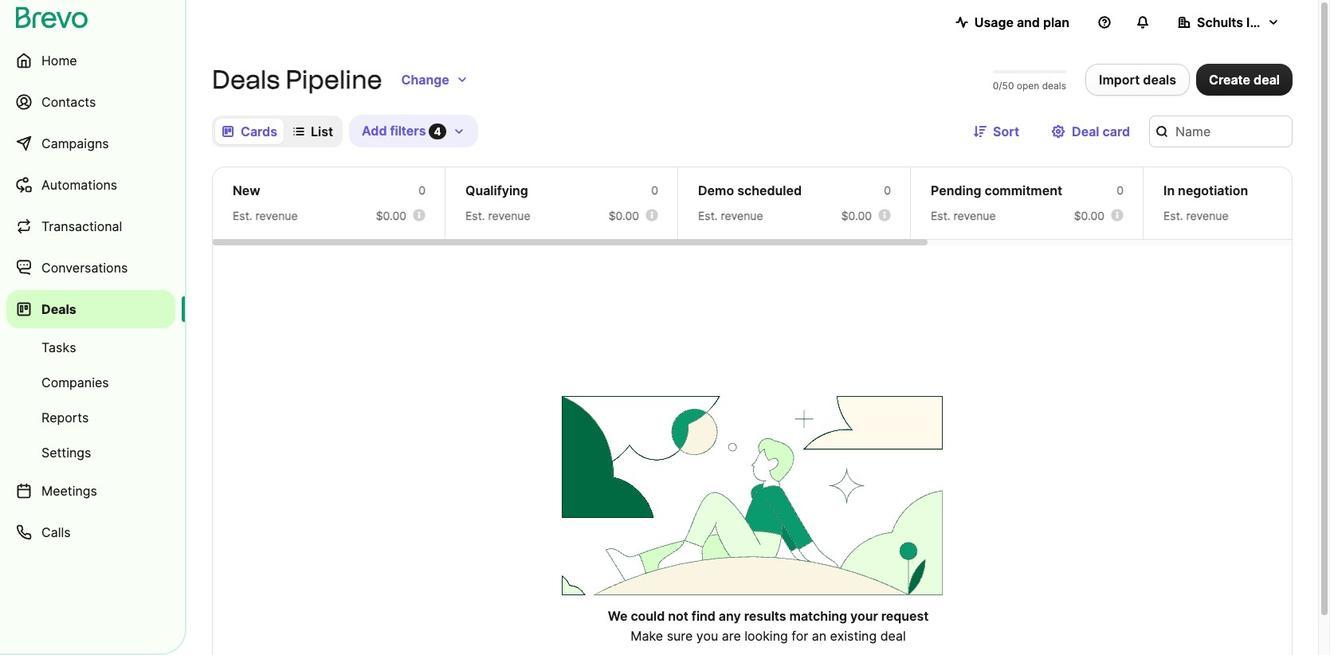 Task type: describe. For each thing, give the bounding box(es) containing it.
0/50
[[993, 80, 1014, 92]]

0 for qualifying
[[652, 183, 658, 197]]

sort
[[993, 123, 1020, 139]]

automations link
[[6, 166, 175, 204]]

qualifying
[[466, 183, 528, 199]]

in negotiation
[[1164, 183, 1249, 199]]

calls
[[41, 525, 71, 541]]

5 revenue from the left
[[1187, 209, 1229, 222]]

meetings
[[41, 483, 97, 499]]

est. for qualifying
[[466, 209, 485, 222]]

reports link
[[6, 402, 175, 434]]

meetings link
[[6, 472, 175, 510]]

schults inc button
[[1166, 6, 1293, 38]]

you
[[697, 628, 718, 644]]

deals pipeline
[[212, 65, 382, 95]]

results
[[744, 608, 787, 624]]

open
[[1017, 80, 1040, 92]]

tasks link
[[6, 332, 175, 364]]

settings link
[[6, 437, 175, 469]]

calls link
[[6, 513, 175, 552]]

revenue for new
[[256, 209, 298, 222]]

$0.00 for new
[[376, 209, 407, 222]]

and
[[1017, 14, 1040, 30]]

$0.00 for demo scheduled
[[842, 209, 872, 222]]

commitment
[[985, 183, 1063, 199]]

deal card
[[1072, 123, 1130, 139]]

could
[[631, 608, 665, 624]]

change
[[401, 72, 449, 88]]

demo
[[698, 183, 734, 199]]

automations
[[41, 177, 117, 193]]

deals link
[[6, 290, 175, 328]]

revenue for demo scheduled
[[721, 209, 763, 222]]

existing
[[830, 628, 877, 644]]

import deals button
[[1086, 64, 1190, 96]]

Name search field
[[1150, 115, 1293, 147]]

card
[[1103, 123, 1130, 139]]

0/50 open deals
[[993, 80, 1067, 92]]

demo scheduled
[[698, 183, 802, 199]]

list button
[[287, 118, 340, 144]]

create
[[1209, 72, 1251, 88]]

est. revenue for new
[[233, 209, 298, 222]]

settings
[[41, 445, 91, 461]]

$0.00 for pending commitment
[[1074, 209, 1105, 222]]

find
[[692, 608, 716, 624]]

deal inside we could not find any results matching your request make sure you are looking for an existing deal
[[881, 628, 906, 644]]

add filters 4
[[362, 123, 441, 139]]

campaigns
[[41, 136, 109, 151]]

5 est. revenue from the left
[[1164, 209, 1229, 222]]

in
[[1164, 183, 1175, 199]]



Task type: vqa. For each thing, say whether or not it's contained in the screenshot.
negotiation at the top right
yes



Task type: locate. For each thing, give the bounding box(es) containing it.
4 est. revenue from the left
[[931, 209, 996, 222]]

2 est. revenue from the left
[[466, 209, 531, 222]]

conversations link
[[6, 249, 175, 287]]

est. revenue down in negotiation
[[1164, 209, 1229, 222]]

est. revenue for demo scheduled
[[698, 209, 763, 222]]

an
[[812, 628, 827, 644]]

0 left "pending"
[[884, 183, 891, 197]]

0 horizontal spatial deals
[[1042, 80, 1067, 92]]

your
[[851, 608, 878, 624]]

1 0 from the left
[[419, 183, 426, 197]]

sort button
[[961, 115, 1032, 147]]

1 horizontal spatial deal
[[1254, 72, 1280, 88]]

companies link
[[6, 367, 175, 399]]

deals inside button
[[1143, 72, 1177, 88]]

3 est. from the left
[[698, 209, 718, 222]]

deals up tasks
[[41, 301, 76, 317]]

revenue for qualifying
[[488, 209, 531, 222]]

we could not find any results matching your request make sure you are looking for an existing deal
[[608, 608, 929, 644]]

usage and plan button
[[943, 6, 1083, 38]]

are
[[722, 628, 741, 644]]

1 vertical spatial deals
[[41, 301, 76, 317]]

est. for new
[[233, 209, 252, 222]]

1 horizontal spatial deals
[[212, 65, 280, 95]]

plan
[[1043, 14, 1070, 30]]

conversations
[[41, 260, 128, 276]]

est. revenue for qualifying
[[466, 209, 531, 222]]

transactional
[[41, 218, 122, 234]]

progress bar
[[993, 70, 1067, 73]]

matching
[[790, 608, 847, 624]]

schults
[[1197, 14, 1244, 30]]

schults inc
[[1197, 14, 1266, 30]]

0 left in
[[1117, 183, 1124, 197]]

any
[[719, 608, 741, 624]]

4
[[434, 125, 441, 138]]

2 0 from the left
[[652, 183, 658, 197]]

3 est. revenue from the left
[[698, 209, 763, 222]]

0 vertical spatial deals
[[212, 65, 280, 95]]

revenue down the demo scheduled
[[721, 209, 763, 222]]

request
[[881, 608, 929, 624]]

home link
[[6, 41, 175, 80]]

deal right the create
[[1254, 72, 1280, 88]]

new
[[233, 183, 260, 199]]

0
[[419, 183, 426, 197], [652, 183, 658, 197], [884, 183, 891, 197], [1117, 183, 1124, 197]]

0 left demo
[[652, 183, 658, 197]]

deals
[[212, 65, 280, 95], [41, 301, 76, 317]]

cards
[[241, 123, 277, 139]]

est. revenue down demo
[[698, 209, 763, 222]]

4 0 from the left
[[1117, 183, 1124, 197]]

1 horizontal spatial deals
[[1143, 72, 1177, 88]]

$0.00
[[376, 209, 407, 222], [609, 209, 639, 222], [842, 209, 872, 222], [1074, 209, 1105, 222]]

3 revenue from the left
[[721, 209, 763, 222]]

est. for demo scheduled
[[698, 209, 718, 222]]

revenue
[[256, 209, 298, 222], [488, 209, 531, 222], [721, 209, 763, 222], [954, 209, 996, 222], [1187, 209, 1229, 222]]

change button
[[389, 64, 481, 96]]

we
[[608, 608, 628, 624]]

sure
[[667, 628, 693, 644]]

4 est. from the left
[[931, 209, 951, 222]]

deal down request
[[881, 628, 906, 644]]

est. revenue for pending commitment
[[931, 209, 996, 222]]

usage and plan
[[975, 14, 1070, 30]]

create deal
[[1209, 72, 1280, 88]]

est. down in
[[1164, 209, 1184, 222]]

est. revenue down "pending"
[[931, 209, 996, 222]]

est. revenue
[[233, 209, 298, 222], [466, 209, 531, 222], [698, 209, 763, 222], [931, 209, 996, 222], [1164, 209, 1229, 222]]

deals right open
[[1042, 80, 1067, 92]]

revenue for pending commitment
[[954, 209, 996, 222]]

usage
[[975, 14, 1014, 30]]

est. revenue down qualifying
[[466, 209, 531, 222]]

deals
[[1143, 72, 1177, 88], [1042, 80, 1067, 92]]

est.
[[233, 209, 252, 222], [466, 209, 485, 222], [698, 209, 718, 222], [931, 209, 951, 222], [1164, 209, 1184, 222]]

0 down filters
[[419, 183, 426, 197]]

est. down "pending"
[[931, 209, 951, 222]]

import deals
[[1099, 72, 1177, 88]]

0 horizontal spatial deals
[[41, 301, 76, 317]]

reports
[[41, 410, 89, 426]]

deal inside 'button'
[[1254, 72, 1280, 88]]

contacts
[[41, 94, 96, 110]]

3 $0.00 from the left
[[842, 209, 872, 222]]

est. down qualifying
[[466, 209, 485, 222]]

3 0 from the left
[[884, 183, 891, 197]]

home
[[41, 53, 77, 69]]

for
[[792, 628, 809, 644]]

4 revenue from the left
[[954, 209, 996, 222]]

revenue down "pending"
[[954, 209, 996, 222]]

filters
[[390, 123, 426, 139]]

tasks
[[41, 340, 76, 356]]

add
[[362, 123, 387, 139]]

negotiation
[[1178, 183, 1249, 199]]

campaigns link
[[6, 124, 175, 163]]

0 horizontal spatial deal
[[881, 628, 906, 644]]

list
[[311, 123, 333, 139]]

est. down demo
[[698, 209, 718, 222]]

0 for demo scheduled
[[884, 183, 891, 197]]

est. revenue down new
[[233, 209, 298, 222]]

revenue down new
[[256, 209, 298, 222]]

create deal button
[[1197, 64, 1293, 96]]

0 for pending commitment
[[1117, 183, 1124, 197]]

pending
[[931, 183, 982, 199]]

2 est. from the left
[[466, 209, 485, 222]]

est. down new
[[233, 209, 252, 222]]

1 est. from the left
[[233, 209, 252, 222]]

scheduled
[[738, 183, 802, 199]]

1 est. revenue from the left
[[233, 209, 298, 222]]

4 $0.00 from the left
[[1074, 209, 1105, 222]]

companies
[[41, 375, 109, 391]]

looking
[[745, 628, 788, 644]]

deal card button
[[1039, 115, 1143, 147]]

0 vertical spatial deal
[[1254, 72, 1280, 88]]

1 $0.00 from the left
[[376, 209, 407, 222]]

deals right import
[[1143, 72, 1177, 88]]

1 revenue from the left
[[256, 209, 298, 222]]

inc
[[1247, 14, 1266, 30]]

revenue down qualifying
[[488, 209, 531, 222]]

deals for deals
[[41, 301, 76, 317]]

pending commitment
[[931, 183, 1063, 199]]

2 revenue from the left
[[488, 209, 531, 222]]

deal
[[1254, 72, 1280, 88], [881, 628, 906, 644]]

deal
[[1072, 123, 1100, 139]]

import
[[1099, 72, 1140, 88]]

1 vertical spatial deal
[[881, 628, 906, 644]]

$0.00 for qualifying
[[609, 209, 639, 222]]

5 est. from the left
[[1164, 209, 1184, 222]]

transactional link
[[6, 207, 175, 246]]

not
[[668, 608, 689, 624]]

deals up cards button
[[212, 65, 280, 95]]

make
[[631, 628, 663, 644]]

deals for deals pipeline
[[212, 65, 280, 95]]

pipeline
[[286, 65, 382, 95]]

revenue down in negotiation
[[1187, 209, 1229, 222]]

cards button
[[215, 118, 284, 144]]

2 $0.00 from the left
[[609, 209, 639, 222]]

contacts link
[[6, 83, 175, 121]]

0 for new
[[419, 183, 426, 197]]

est. for pending commitment
[[931, 209, 951, 222]]



